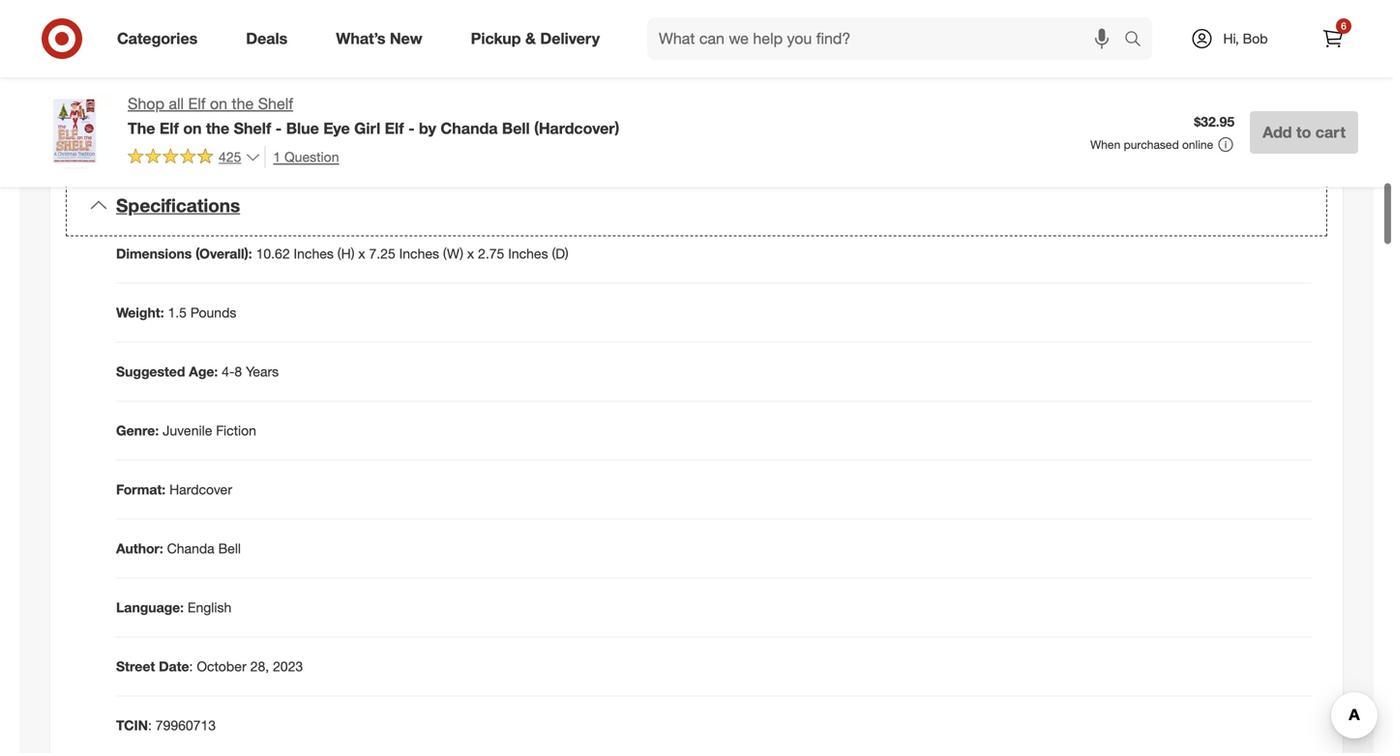 Task type: describe. For each thing, give the bounding box(es) containing it.
$32.95
[[1194, 113, 1235, 130]]

format:
[[116, 482, 166, 498]]

by
[[419, 119, 436, 138]]

10.62
[[256, 245, 290, 262]]

0 vertical spatial shelf
[[258, 94, 293, 113]]

certificate
[[238, 63, 299, 80]]

categories link
[[101, 17, 222, 60]]

to
[[1297, 123, 1311, 142]]

comes with a keepsake box.
[[135, 36, 310, 53]]

language:
[[116, 600, 184, 616]]

0 horizontal spatial chanda
[[167, 541, 214, 557]]

image of the elf on the shelf - blue eye girl elf - by chanda bell (hardcover) image
[[35, 93, 112, 170]]

october
[[197, 659, 247, 676]]

fiction
[[216, 423, 256, 439]]

official
[[135, 63, 177, 80]]

1 vertical spatial shelf
[[234, 119, 271, 138]]

1 question link
[[264, 146, 339, 168]]

6
[[1341, 20, 1347, 32]]

when purchased online
[[1091, 137, 1214, 152]]

eye
[[323, 119, 350, 138]]

pickup & delivery
[[471, 29, 600, 48]]

official adoption certificate inside.
[[135, 63, 342, 80]]

what's
[[336, 29, 385, 48]]

0 horizontal spatial the
[[206, 119, 229, 138]]

add
[[1263, 123, 1292, 142]]

(w)
[[443, 245, 463, 262]]

blue
[[286, 119, 319, 138]]

1 inches from the left
[[294, 245, 334, 262]]

(overall):
[[196, 245, 252, 262]]

3 inches from the left
[[508, 245, 548, 262]]

chanda inside shop all elf on the shelf the elf on the shelf - blue eye girl elf - by chanda bell (hardcover)
[[441, 119, 498, 138]]

6 link
[[1312, 17, 1355, 60]]

1 question
[[273, 148, 339, 165]]

0 horizontal spatial :
[[148, 718, 152, 735]]

specifications button
[[66, 175, 1328, 237]]

pickup
[[471, 29, 521, 48]]

What can we help you find? suggestions appear below search field
[[647, 17, 1129, 60]]

the
[[128, 119, 155, 138]]

comes
[[135, 36, 179, 53]]

shop all elf on the shelf the elf on the shelf - blue eye girl elf - by chanda bell (hardcover)
[[128, 94, 619, 138]]

all
[[169, 94, 184, 113]]

inside.
[[303, 63, 342, 80]]

adoption
[[181, 63, 235, 80]]

2 inches from the left
[[399, 245, 439, 262]]

deals link
[[230, 17, 312, 60]]

cart
[[1316, 123, 1346, 142]]

juvenile
[[163, 423, 212, 439]]

28,
[[250, 659, 269, 676]]

what's new
[[336, 29, 422, 48]]

&
[[525, 29, 536, 48]]

date
[[159, 659, 189, 676]]

425
[[219, 148, 241, 165]]

425 link
[[128, 146, 261, 170]]

(d)
[[552, 245, 569, 262]]

2023
[[273, 659, 303, 676]]

7.25
[[369, 245, 396, 262]]

when
[[1091, 137, 1121, 152]]



Task type: vqa. For each thing, say whether or not it's contained in the screenshot.
Hi, Bob
yes



Task type: locate. For each thing, give the bounding box(es) containing it.
language: english
[[116, 600, 232, 616]]

search
[[1116, 31, 1162, 50]]

:
[[189, 659, 193, 676], [148, 718, 152, 735]]

0 vertical spatial :
[[189, 659, 193, 676]]

shelf down the certificate
[[258, 94, 293, 113]]

with
[[183, 36, 208, 53]]

0 horizontal spatial elf
[[160, 119, 179, 138]]

bob
[[1243, 30, 1268, 47]]

1 horizontal spatial the
[[232, 94, 254, 113]]

a
[[211, 36, 219, 53]]

pounds
[[190, 304, 236, 321]]

1 vertical spatial the
[[206, 119, 229, 138]]

(hardcover)
[[534, 119, 619, 138]]

purchased
[[1124, 137, 1179, 152]]

bell inside shop all elf on the shelf the elf on the shelf - blue eye girl elf - by chanda bell (hardcover)
[[502, 119, 530, 138]]

specifications
[[116, 194, 240, 217]]

1 vertical spatial :
[[148, 718, 152, 735]]

tcin : 79960713
[[116, 718, 216, 735]]

- left by
[[408, 119, 415, 138]]

on down all
[[183, 119, 202, 138]]

0 vertical spatial on
[[210, 94, 227, 113]]

-
[[276, 119, 282, 138], [408, 119, 415, 138]]

elf right all
[[188, 94, 206, 113]]

bell up the english
[[218, 541, 241, 557]]

weight:
[[116, 304, 164, 321]]

elf
[[188, 94, 206, 113], [160, 119, 179, 138], [385, 119, 404, 138]]

x right (w)
[[467, 245, 474, 262]]

1 vertical spatial chanda
[[167, 541, 214, 557]]

author:
[[116, 541, 163, 557]]

shelf up 425
[[234, 119, 271, 138]]

1 horizontal spatial :
[[189, 659, 193, 676]]

79960713
[[156, 718, 216, 735]]

chanda right 'author:' on the left of page
[[167, 541, 214, 557]]

author: chanda bell
[[116, 541, 241, 557]]

0 horizontal spatial inches
[[294, 245, 334, 262]]

on
[[210, 94, 227, 113], [183, 119, 202, 138]]

suggested
[[116, 364, 185, 380]]

: left 79960713
[[148, 718, 152, 735]]

1 vertical spatial bell
[[218, 541, 241, 557]]

years
[[246, 364, 279, 380]]

on down the adoption
[[210, 94, 227, 113]]

tcin
[[116, 718, 148, 735]]

hardcover
[[169, 482, 232, 498]]

online
[[1182, 137, 1214, 152]]

new
[[390, 29, 422, 48]]

0 horizontal spatial on
[[183, 119, 202, 138]]

chanda
[[441, 119, 498, 138], [167, 541, 214, 557]]

1 horizontal spatial inches
[[399, 245, 439, 262]]

dimensions (overall): 10.62 inches (h) x 7.25 inches (w) x 2.75 inches (d)
[[116, 245, 569, 262]]

street date : october 28, 2023
[[116, 659, 303, 676]]

chanda right by
[[441, 119, 498, 138]]

2 - from the left
[[408, 119, 415, 138]]

1 horizontal spatial on
[[210, 94, 227, 113]]

search button
[[1116, 17, 1162, 64]]

1 horizontal spatial x
[[467, 245, 474, 262]]

shop
[[128, 94, 164, 113]]

suggested age: 4-8 years
[[116, 364, 279, 380]]

inches left (h)
[[294, 245, 334, 262]]

0 horizontal spatial bell
[[218, 541, 241, 557]]

hi, bob
[[1223, 30, 1268, 47]]

(h)
[[337, 245, 355, 262]]

question
[[284, 148, 339, 165]]

inches left (w)
[[399, 245, 439, 262]]

categories
[[117, 29, 198, 48]]

weight: 1.5 pounds
[[116, 304, 236, 321]]

x
[[358, 245, 365, 262], [467, 245, 474, 262]]

2 x from the left
[[467, 245, 474, 262]]

2 horizontal spatial inches
[[508, 245, 548, 262]]

genre: juvenile fiction
[[116, 423, 256, 439]]

age:
[[189, 364, 218, 380]]

bell
[[502, 119, 530, 138], [218, 541, 241, 557]]

1 horizontal spatial bell
[[502, 119, 530, 138]]

box.
[[284, 36, 310, 53]]

format: hardcover
[[116, 482, 232, 498]]

street
[[116, 659, 155, 676]]

1 x from the left
[[358, 245, 365, 262]]

deals
[[246, 29, 288, 48]]

elf right girl
[[385, 119, 404, 138]]

hi,
[[1223, 30, 1239, 47]]

: left october at the bottom of the page
[[189, 659, 193, 676]]

0 vertical spatial chanda
[[441, 119, 498, 138]]

1 vertical spatial on
[[183, 119, 202, 138]]

x right (h)
[[358, 245, 365, 262]]

0 vertical spatial bell
[[502, 119, 530, 138]]

8
[[235, 364, 242, 380]]

1 horizontal spatial chanda
[[441, 119, 498, 138]]

0 vertical spatial the
[[232, 94, 254, 113]]

1 - from the left
[[276, 119, 282, 138]]

1
[[273, 148, 281, 165]]

bell left (hardcover)
[[502, 119, 530, 138]]

add to cart
[[1263, 123, 1346, 142]]

- left blue
[[276, 119, 282, 138]]

english
[[188, 600, 232, 616]]

the down official adoption certificate inside.
[[232, 94, 254, 113]]

2.75
[[478, 245, 504, 262]]

0 horizontal spatial x
[[358, 245, 365, 262]]

1 horizontal spatial -
[[408, 119, 415, 138]]

inches left (d)
[[508, 245, 548, 262]]

keepsake
[[222, 36, 280, 53]]

0 horizontal spatial -
[[276, 119, 282, 138]]

add to cart button
[[1250, 111, 1358, 154]]

pickup & delivery link
[[454, 17, 624, 60]]

1.5
[[168, 304, 187, 321]]

4-
[[222, 364, 235, 380]]

shelf
[[258, 94, 293, 113], [234, 119, 271, 138]]

1 horizontal spatial elf
[[188, 94, 206, 113]]

what's new link
[[320, 17, 447, 60]]

elf down all
[[160, 119, 179, 138]]

dimensions
[[116, 245, 192, 262]]

the up 425
[[206, 119, 229, 138]]

genre:
[[116, 423, 159, 439]]

2 horizontal spatial elf
[[385, 119, 404, 138]]

girl
[[354, 119, 380, 138]]

delivery
[[540, 29, 600, 48]]



